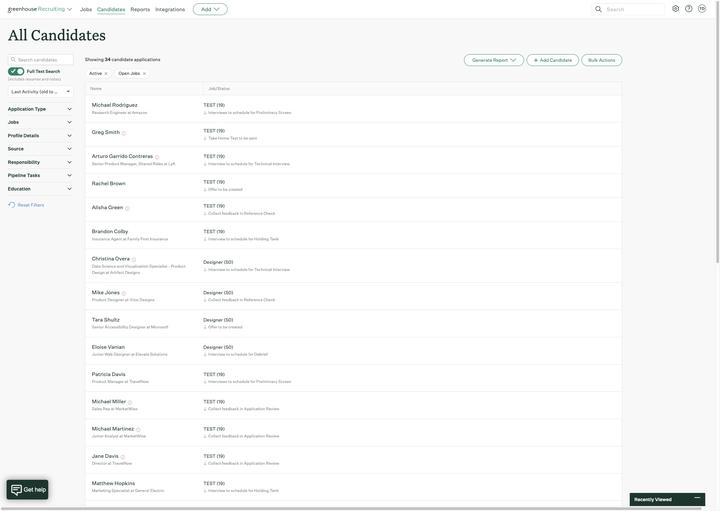 Task type: locate. For each thing, give the bounding box(es) containing it.
for for vanian
[[249, 352, 254, 357]]

holding for matthew hopkins
[[254, 488, 269, 493]]

0 vertical spatial and
[[42, 77, 49, 82]]

designs right vizio
[[140, 297, 155, 302]]

senior
[[92, 161, 104, 166], [92, 325, 104, 330]]

matthew
[[92, 480, 114, 486]]

created
[[229, 187, 243, 192], [229, 325, 243, 330]]

arturo garrido contreras has been in technical interview for more than 14 days image
[[154, 155, 160, 159]]

interview to schedule for technical interview link down sent
[[203, 161, 292, 167]]

insurance down the brandon
[[92, 236, 110, 241]]

2 test (19) interviews to schedule for preliminary screen from the top
[[204, 371, 291, 384]]

candidate
[[112, 57, 133, 62]]

at down rodriguez
[[128, 110, 131, 115]]

2 vertical spatial be
[[223, 325, 228, 330]]

interview to schedule for holding tank link for colby
[[203, 236, 281, 242]]

to inside the 'designer (50) interview to schedule for debrief'
[[226, 352, 230, 357]]

0 vertical spatial created
[[229, 187, 243, 192]]

schedule
[[233, 110, 250, 115], [231, 161, 248, 166], [231, 236, 248, 241], [231, 267, 248, 272], [231, 352, 248, 357], [233, 379, 250, 384], [231, 488, 248, 493]]

in for michael miller
[[240, 406, 243, 411]]

4 test from the top
[[204, 179, 216, 185]]

michael
[[92, 102, 111, 108], [92, 398, 111, 405], [92, 425, 111, 432]]

0 vertical spatial collect feedback in application review link
[[203, 406, 281, 412]]

2 feedback from the top
[[222, 297, 239, 302]]

configure image
[[672, 5, 680, 12]]

1 test from the top
[[204, 102, 216, 108]]

0 vertical spatial interview to schedule for holding tank link
[[203, 236, 281, 242]]

junior analyst at marketwise
[[92, 434, 146, 439]]

tara
[[92, 316, 103, 323]]

specialist left -
[[149, 264, 168, 269]]

test (19) interviews to schedule for preliminary screen up sent
[[204, 102, 291, 115]]

1 collect from the top
[[208, 211, 221, 216]]

test (19) interviews to schedule for preliminary screen for davis
[[204, 371, 291, 384]]

product designer at vizio designs
[[92, 297, 155, 302]]

1 offer to be created link from the top
[[203, 186, 244, 192]]

notes)
[[49, 77, 61, 82]]

offer for test
[[208, 187, 218, 192]]

junior
[[92, 352, 104, 357], [92, 434, 104, 439]]

patricia davis product manager at travelnow
[[92, 371, 149, 384]]

(19) for marketing specialist at general electric
[[217, 480, 225, 486]]

vanian
[[108, 344, 125, 350]]

2 vertical spatial test (19) collect feedback in application review
[[204, 453, 279, 466]]

at left elevate
[[131, 352, 135, 357]]

2 test from the top
[[204, 128, 216, 133]]

offer to be created link for (50)
[[203, 324, 244, 330]]

3 test (19) collect feedback in application review from the top
[[204, 453, 279, 466]]

1 horizontal spatial add
[[540, 57, 549, 63]]

bulk actions
[[589, 57, 616, 63]]

5 feedback from the top
[[222, 461, 239, 466]]

specialist
[[149, 264, 168, 269], [112, 488, 130, 493]]

interviews down job/status
[[208, 110, 228, 115]]

1 vertical spatial test (19) interview to schedule for holding tank
[[204, 480, 279, 493]]

3 in from the top
[[240, 406, 243, 411]]

0 horizontal spatial specialist
[[112, 488, 130, 493]]

2 horizontal spatial jobs
[[130, 71, 140, 76]]

2 interviews from the top
[[208, 379, 228, 384]]

technical for arturo garrido contreras
[[254, 161, 272, 166]]

1 vertical spatial marketwise
[[124, 434, 146, 439]]

1 interviews from the top
[[208, 110, 228, 115]]

1 interviews to schedule for preliminary screen link from the top
[[203, 109, 293, 116]]

1 vertical spatial interviews
[[208, 379, 228, 384]]

add
[[201, 6, 212, 12], [540, 57, 549, 63]]

offer inside designer (50) offer to be created
[[208, 325, 218, 330]]

3 (19) from the top
[[217, 154, 225, 159]]

2 review from the top
[[266, 434, 279, 439]]

analyst
[[105, 434, 119, 439]]

2 in from the top
[[240, 297, 243, 302]]

1 vertical spatial check
[[264, 297, 275, 302]]

1 horizontal spatial specialist
[[149, 264, 168, 269]]

0 vertical spatial review
[[266, 406, 279, 411]]

specialist down 'hopkins'
[[112, 488, 130, 493]]

for for hopkins
[[249, 488, 254, 493]]

junior down eloise
[[92, 352, 104, 357]]

2 collect feedback in application review link from the top
[[203, 433, 281, 439]]

(19) for research engineer at amazon
[[217, 102, 225, 108]]

1 test (19) collect feedback in application review from the top
[[204, 399, 279, 411]]

marketwise
[[116, 406, 138, 411], [124, 434, 146, 439]]

interview for senior product manager, shared rides at lyft
[[208, 161, 226, 166]]

1 vertical spatial holding
[[254, 488, 269, 493]]

collect feedback in reference check link down "test (19) offer to be created"
[[203, 210, 277, 216]]

2 preliminary from the top
[[256, 379, 278, 384]]

for for rodriguez
[[251, 110, 256, 115]]

collect for mike jones
[[208, 297, 221, 302]]

tank for brandon colby
[[270, 236, 279, 241]]

feedback for jones
[[222, 297, 239, 302]]

1 michael from the top
[[92, 102, 111, 108]]

for inside the 'designer (50) interview to schedule for debrief'
[[249, 352, 254, 357]]

0 horizontal spatial jobs
[[8, 119, 19, 125]]

0 vertical spatial test (19) interviews to schedule for preliminary screen
[[204, 102, 291, 115]]

reference inside designer (50) collect feedback in reference check
[[244, 297, 263, 302]]

be inside "test (19) offer to be created"
[[223, 187, 228, 192]]

michael inside michael rodriguez research engineer at amazon
[[92, 102, 111, 108]]

product down "patricia"
[[92, 379, 107, 384]]

marketwise down michael martinez has been in application review for more than 5 days icon
[[124, 434, 146, 439]]

be up the 'designer (50) interview to schedule for debrief'
[[223, 325, 228, 330]]

(50) inside the 'designer (50) interview to schedule for debrief'
[[224, 344, 233, 350]]

be up test (19) collect feedback in reference check at left top
[[223, 187, 228, 192]]

1 collect feedback in application review link from the top
[[203, 406, 281, 412]]

8 (19) from the top
[[217, 399, 225, 404]]

1 offer from the top
[[208, 187, 218, 192]]

created up test (19) collect feedback in reference check at left top
[[229, 187, 243, 192]]

(old
[[39, 89, 48, 94]]

michael rodriguez link
[[92, 102, 138, 109]]

travelnow up michael miller has been in application review for more than 5 days image
[[129, 379, 149, 384]]

open jobs
[[119, 71, 140, 76]]

test (19) interviews to schedule for preliminary screen down interview to schedule for debrief link
[[204, 371, 291, 384]]

davis for jane
[[105, 453, 119, 459]]

1 check from the top
[[264, 211, 275, 216]]

showing
[[85, 57, 104, 62]]

1 vertical spatial and
[[117, 264, 124, 269]]

designer inside designer (50) offer to be created
[[204, 317, 223, 323]]

product right -
[[171, 264, 186, 269]]

4 feedback from the top
[[222, 434, 239, 439]]

at down the science
[[106, 270, 109, 275]]

0 vertical spatial junior
[[92, 352, 104, 357]]

1 vertical spatial offer
[[208, 325, 218, 330]]

0 vertical spatial test (19) collect feedback in application review
[[204, 399, 279, 411]]

1 vertical spatial interviews to schedule for preliminary screen link
[[203, 379, 293, 385]]

job/status
[[209, 86, 230, 91]]

0 vertical spatial add
[[201, 6, 212, 12]]

2 offer from the top
[[208, 325, 218, 330]]

check for (50)
[[264, 297, 275, 302]]

full text search (includes resumes and notes)
[[8, 69, 61, 82]]

travelnow
[[129, 379, 149, 384], [112, 461, 132, 466]]

11 (19) from the top
[[217, 480, 225, 486]]

test for insurance agent at family first insurance
[[204, 229, 216, 234]]

(50) inside "designer (50) interview to schedule for technical interview"
[[224, 259, 233, 265]]

created inside designer (50) offer to be created
[[229, 325, 243, 330]]

candidates down jobs 'link'
[[31, 25, 106, 44]]

(19) inside the test (19) interview to schedule for technical interview
[[217, 154, 225, 159]]

10 (19) from the top
[[217, 453, 225, 459]]

tara shultz senior accessibility designer at microsoft
[[92, 316, 169, 330]]

0 vertical spatial senior
[[92, 161, 104, 166]]

2 (50) from the top
[[224, 290, 233, 295]]

bulk actions link
[[582, 54, 623, 66]]

rachel brown
[[92, 180, 126, 187]]

davis up manager in the left of the page
[[112, 371, 126, 377]]

schedule inside the test (19) interview to schedule for technical interview
[[231, 161, 248, 166]]

designs
[[125, 270, 140, 275], [140, 297, 155, 302]]

2 interview to schedule for technical interview link from the top
[[203, 266, 292, 272]]

8 test from the top
[[204, 399, 216, 404]]

collect feedback in reference check link
[[203, 210, 277, 216], [203, 297, 277, 303]]

3 (50) from the top
[[224, 317, 233, 323]]

test inside the test (19) interview to schedule for technical interview
[[204, 154, 216, 159]]

0 vertical spatial collect feedback in reference check link
[[203, 210, 277, 216]]

1 vertical spatial screen
[[278, 379, 291, 384]]

be left sent
[[244, 136, 248, 141]]

interviews for patricia davis
[[208, 379, 228, 384]]

1 (19) from the top
[[217, 102, 225, 108]]

1 in from the top
[[240, 211, 243, 216]]

patricia davis link
[[92, 371, 126, 378]]

2 tank from the top
[[270, 488, 279, 493]]

collect for michael martinez
[[208, 434, 221, 439]]

1 created from the top
[[229, 187, 243, 192]]

actions
[[599, 57, 616, 63]]

2 test (19) collect feedback in application review from the top
[[204, 426, 279, 439]]

1 vertical spatial collect feedback in application review link
[[203, 433, 281, 439]]

test inside test (19) collect feedback in reference check
[[204, 203, 216, 209]]

1 vertical spatial travelnow
[[112, 461, 132, 466]]

0 horizontal spatial add
[[201, 6, 212, 12]]

profile
[[8, 133, 22, 138]]

feedback
[[222, 211, 239, 216], [222, 297, 239, 302], [222, 406, 239, 411], [222, 434, 239, 439], [222, 461, 239, 466]]

and inside full text search (includes resumes and notes)
[[42, 77, 49, 82]]

feedback inside designer (50) collect feedback in reference check
[[222, 297, 239, 302]]

9 test from the top
[[204, 426, 216, 432]]

2 check from the top
[[264, 297, 275, 302]]

1 (50) from the top
[[224, 259, 233, 265]]

1 vertical spatial test (19) interviews to schedule for preliminary screen
[[204, 371, 291, 384]]

2 offer to be created link from the top
[[203, 324, 244, 330]]

1 vertical spatial add
[[540, 57, 549, 63]]

test inside "test (19) offer to be created"
[[204, 179, 216, 185]]

report
[[494, 57, 508, 63]]

engineer
[[110, 110, 127, 115]]

0 vertical spatial offer to be created link
[[203, 186, 244, 192]]

last activity (old to new) option
[[11, 89, 65, 94]]

davis up the director at travelnow on the bottom left of page
[[105, 453, 119, 459]]

(19) inside "test (19) offer to be created"
[[217, 179, 225, 185]]

1 screen from the top
[[278, 110, 291, 115]]

insurance right first
[[150, 236, 168, 241]]

candidates right jobs 'link'
[[97, 6, 125, 12]]

5 collect from the top
[[208, 461, 221, 466]]

1 vertical spatial davis
[[105, 453, 119, 459]]

0 vertical spatial davis
[[112, 371, 126, 377]]

feedback for miller
[[222, 406, 239, 411]]

interview to schedule for technical interview link for arturo garrido contreras
[[203, 161, 292, 167]]

0 vertical spatial travelnow
[[129, 379, 149, 384]]

at right manager in the left of the page
[[125, 379, 128, 384]]

collect feedback in reference check link for (19)
[[203, 210, 277, 216]]

2 michael from the top
[[92, 398, 111, 405]]

in inside designer (50) collect feedback in reference check
[[240, 297, 243, 302]]

2 (19) from the top
[[217, 128, 225, 133]]

michael miller link
[[92, 398, 126, 406]]

jobs up the profile
[[8, 119, 19, 125]]

1 horizontal spatial and
[[117, 264, 124, 269]]

and down the text
[[42, 77, 49, 82]]

0 vertical spatial candidates
[[97, 6, 125, 12]]

4 collect from the top
[[208, 434, 221, 439]]

collect inside test (19) collect feedback in reference check
[[208, 211, 221, 216]]

(19) for insurance agent at family first insurance
[[217, 229, 225, 234]]

and
[[42, 77, 49, 82], [117, 264, 124, 269]]

0 vertical spatial holding
[[254, 236, 269, 241]]

1 vertical spatial michael
[[92, 398, 111, 405]]

senior inside tara shultz senior accessibility designer at microsoft
[[92, 325, 104, 330]]

Search text field
[[606, 4, 659, 14]]

green
[[108, 204, 123, 211]]

designs down visualization
[[125, 270, 140, 275]]

marketwise for miller
[[116, 406, 138, 411]]

created up the 'designer (50) interview to schedule for debrief'
[[229, 325, 243, 330]]

interviews to schedule for preliminary screen link
[[203, 109, 293, 116], [203, 379, 293, 385]]

director
[[92, 461, 107, 466]]

greg smith link
[[92, 129, 120, 136]]

2 created from the top
[[229, 325, 243, 330]]

3 collect feedback in application review link from the top
[[203, 460, 281, 467]]

review for michael miller
[[266, 406, 279, 411]]

check
[[264, 211, 275, 216], [264, 297, 275, 302]]

4 (19) from the top
[[217, 179, 225, 185]]

at inside michael rodriguez research engineer at amazon
[[128, 110, 131, 115]]

schedule for colby
[[231, 236, 248, 241]]

1 test (19) interviews to schedule for preliminary screen from the top
[[204, 102, 291, 115]]

1 vertical spatial review
[[266, 434, 279, 439]]

greg smith has been in take home test for more than 7 days image
[[121, 132, 127, 135]]

interviews
[[208, 110, 228, 115], [208, 379, 228, 384]]

senior down tara at left
[[92, 325, 104, 330]]

at left general
[[131, 488, 134, 493]]

junior left analyst on the left bottom
[[92, 434, 104, 439]]

2 interviews to schedule for preliminary screen link from the top
[[203, 379, 293, 385]]

collect feedback in application review link
[[203, 406, 281, 412], [203, 433, 281, 439], [203, 460, 281, 467]]

jobs left candidates link
[[80, 6, 92, 12]]

1 vertical spatial preliminary
[[256, 379, 278, 384]]

0 vertical spatial tank
[[270, 236, 279, 241]]

collect feedback in application review link for michael miller
[[203, 406, 281, 412]]

5 test from the top
[[204, 203, 216, 209]]

test for marketing specialist at general electric
[[204, 480, 216, 486]]

designer inside the 'designer (50) interview to schedule for debrief'
[[204, 344, 223, 350]]

davis inside patricia davis product manager at travelnow
[[112, 371, 126, 377]]

technical inside "designer (50) interview to schedule for technical interview"
[[254, 267, 272, 272]]

2 vertical spatial review
[[266, 461, 279, 466]]

offer to be created link up the 'designer (50) interview to schedule for debrief'
[[203, 324, 244, 330]]

interviews to schedule for preliminary screen link for davis
[[203, 379, 293, 385]]

0 vertical spatial be
[[244, 136, 248, 141]]

0 vertical spatial specialist
[[149, 264, 168, 269]]

1 horizontal spatial jobs
[[80, 6, 92, 12]]

mike jones has been in reference check for more than 10 days image
[[121, 292, 127, 296]]

specialist inside data science and visualization specialist - product design at artifact designs
[[149, 264, 168, 269]]

6 (19) from the top
[[217, 229, 225, 234]]

1 vertical spatial tank
[[270, 488, 279, 493]]

senior down arturo
[[92, 161, 104, 166]]

for for colby
[[249, 236, 254, 241]]

created inside "test (19) offer to be created"
[[229, 187, 243, 192]]

michael up sales
[[92, 398, 111, 405]]

interviews down interview to schedule for debrief link
[[208, 379, 228, 384]]

travelnow down jane davis has been in application review for more than 5 days image
[[112, 461, 132, 466]]

interview for data science and visualization specialist - product design at artifact designs
[[208, 267, 226, 272]]

(19) inside test (19) take home test to be sent
[[217, 128, 225, 133]]

1 vertical spatial test (19) collect feedback in application review
[[204, 426, 279, 439]]

michael miller has been in application review for more than 5 days image
[[127, 401, 133, 405]]

offer to be created link up test (19) collect feedback in reference check at left top
[[203, 186, 244, 192]]

3 review from the top
[[266, 461, 279, 466]]

accessibility
[[105, 325, 128, 330]]

1 holding from the top
[[254, 236, 269, 241]]

created for (50)
[[229, 325, 243, 330]]

1 interview to schedule for technical interview link from the top
[[203, 161, 292, 167]]

collect inside designer (50) collect feedback in reference check
[[208, 297, 221, 302]]

1 reference from the top
[[244, 211, 263, 216]]

at left microsoft at the left
[[147, 325, 150, 330]]

jobs right open
[[130, 71, 140, 76]]

0 vertical spatial marketwise
[[116, 406, 138, 411]]

in for michael martinez
[[240, 434, 243, 439]]

interview to schedule for holding tank link for hopkins
[[203, 488, 281, 494]]

and up artifact
[[117, 264, 124, 269]]

0 vertical spatial interview to schedule for technical interview link
[[203, 161, 292, 167]]

to inside test (19) take home test to be sent
[[239, 136, 243, 141]]

preliminary down debrief on the bottom left of the page
[[256, 379, 278, 384]]

0 vertical spatial offer
[[208, 187, 218, 192]]

christina overa link
[[92, 255, 130, 263]]

1 feedback from the top
[[222, 211, 239, 216]]

1 senior from the top
[[92, 161, 104, 166]]

(50) for designer (50) interview to schedule for technical interview
[[224, 259, 233, 265]]

interviews to schedule for preliminary screen link down interview to schedule for debrief link
[[203, 379, 293, 385]]

test for director at travelnow
[[204, 453, 216, 459]]

review
[[266, 406, 279, 411], [266, 434, 279, 439], [266, 461, 279, 466]]

5 in from the top
[[240, 461, 243, 466]]

full
[[27, 69, 35, 74]]

michael up research
[[92, 102, 111, 108]]

to inside the test (19) interview to schedule for technical interview
[[226, 161, 230, 166]]

1 test (19) interview to schedule for holding tank from the top
[[204, 229, 279, 241]]

to for senior accessibility designer at microsoft
[[218, 325, 222, 330]]

interview for insurance agent at family first insurance
[[208, 236, 226, 241]]

for for davis
[[251, 379, 256, 384]]

sales
[[92, 406, 102, 411]]

mike jones
[[92, 289, 120, 296]]

0 vertical spatial check
[[264, 211, 275, 216]]

to for junior web designer at elevate solutions
[[226, 352, 230, 357]]

2 interview to schedule for holding tank link from the top
[[203, 488, 281, 494]]

mike
[[92, 289, 104, 296]]

electric
[[150, 488, 164, 493]]

(50) for designer (50) collect feedback in reference check
[[224, 290, 233, 295]]

3 collect from the top
[[208, 406, 221, 411]]

created for (19)
[[229, 187, 243, 192]]

brandon colby link
[[92, 228, 128, 236]]

to inside "designer (50) interview to schedule for technical interview"
[[226, 267, 230, 272]]

(19) for product manager at travelnow
[[217, 371, 225, 377]]

6 test from the top
[[204, 229, 216, 234]]

3 feedback from the top
[[222, 406, 239, 411]]

2 technical from the top
[[254, 267, 272, 272]]

offer inside "test (19) offer to be created"
[[208, 187, 218, 192]]

be inside designer (50) offer to be created
[[223, 325, 228, 330]]

web
[[105, 352, 113, 357]]

1 interview to schedule for holding tank link from the top
[[203, 236, 281, 242]]

2 screen from the top
[[278, 379, 291, 384]]

1 vertical spatial candidates
[[31, 25, 106, 44]]

test (19) interview to schedule for holding tank for colby
[[204, 229, 279, 241]]

check inside test (19) collect feedback in reference check
[[264, 211, 275, 216]]

product inside patricia davis product manager at travelnow
[[92, 379, 107, 384]]

1 vertical spatial offer to be created link
[[203, 324, 244, 330]]

tank for matthew hopkins
[[270, 488, 279, 493]]

at right rep
[[111, 406, 115, 411]]

text
[[35, 69, 45, 74]]

10 test from the top
[[204, 453, 216, 459]]

(50) inside designer (50) offer to be created
[[224, 317, 233, 323]]

test (19) interview to schedule for holding tank
[[204, 229, 279, 241], [204, 480, 279, 493]]

reset filters button
[[8, 199, 47, 211]]

7 (19) from the top
[[217, 371, 225, 377]]

sent
[[249, 136, 257, 141]]

2 collect from the top
[[208, 297, 221, 302]]

test inside test (19) take home test to be sent
[[204, 128, 216, 133]]

0 vertical spatial preliminary
[[256, 110, 278, 115]]

(50) for designer (50) offer to be created
[[224, 317, 233, 323]]

0 horizontal spatial insurance
[[92, 236, 110, 241]]

at right agent
[[123, 236, 127, 241]]

4 in from the top
[[240, 434, 243, 439]]

showing 34 candidate applications
[[85, 57, 160, 62]]

in for jane davis
[[240, 461, 243, 466]]

2 holding from the top
[[254, 488, 269, 493]]

2 vertical spatial collect feedback in application review link
[[203, 460, 281, 467]]

0 vertical spatial designs
[[125, 270, 140, 275]]

0 vertical spatial screen
[[278, 110, 291, 115]]

5 (19) from the top
[[217, 203, 225, 209]]

search
[[46, 69, 60, 74]]

1 horizontal spatial insurance
[[150, 236, 168, 241]]

0 vertical spatial interviews to schedule for preliminary screen link
[[203, 109, 293, 116]]

0 vertical spatial interviews
[[208, 110, 228, 115]]

2 test (19) interview to schedule for holding tank from the top
[[204, 480, 279, 493]]

1 vertical spatial interview to schedule for holding tank link
[[203, 488, 281, 494]]

1 collect feedback in reference check link from the top
[[203, 210, 277, 216]]

new)
[[54, 89, 65, 94]]

1 vertical spatial interview to schedule for technical interview link
[[203, 266, 292, 272]]

collect
[[208, 211, 221, 216], [208, 297, 221, 302], [208, 406, 221, 411], [208, 434, 221, 439], [208, 461, 221, 466]]

7 test from the top
[[204, 371, 216, 377]]

check inside designer (50) collect feedback in reference check
[[264, 297, 275, 302]]

director at travelnow
[[92, 461, 132, 466]]

at down jane davis link
[[108, 461, 112, 466]]

all candidates
[[8, 25, 106, 44]]

jones
[[105, 289, 120, 296]]

1 junior from the top
[[92, 352, 104, 357]]

for
[[251, 110, 256, 115], [249, 161, 254, 166], [249, 236, 254, 241], [249, 267, 254, 272], [249, 352, 254, 357], [251, 379, 256, 384], [249, 488, 254, 493]]

2 vertical spatial michael
[[92, 425, 111, 432]]

product inside data science and visualization specialist - product design at artifact designs
[[171, 264, 186, 269]]

0 vertical spatial test (19) interview to schedule for holding tank
[[204, 229, 279, 241]]

marketwise down michael miller has been in application review for more than 5 days image
[[116, 406, 138, 411]]

11 test from the top
[[204, 480, 216, 486]]

at down mike jones has been in reference check for more than 10 days icon
[[125, 297, 129, 302]]

screen for patricia davis
[[278, 379, 291, 384]]

interview to schedule for technical interview link for christina overa
[[203, 266, 292, 272]]

collect feedback in application review link for jane davis
[[203, 460, 281, 467]]

1 technical from the top
[[254, 161, 272, 166]]

9 (19) from the top
[[217, 426, 225, 432]]

collect feedback in reference check link up designer (50) offer to be created on the left of page
[[203, 297, 277, 303]]

test (19) collect feedback in reference check
[[204, 203, 275, 216]]

take home test to be sent link
[[203, 135, 259, 141]]

reference inside test (19) collect feedback in reference check
[[244, 211, 263, 216]]

technical inside the test (19) interview to schedule for technical interview
[[254, 161, 272, 166]]

rides
[[153, 161, 163, 166]]

1 preliminary from the top
[[256, 110, 278, 115]]

test for sales rep at marketwise
[[204, 399, 216, 404]]

3 test from the top
[[204, 154, 216, 159]]

schedule inside the 'designer (50) interview to schedule for debrief'
[[231, 352, 248, 357]]

1 vertical spatial be
[[223, 187, 228, 192]]

davis
[[112, 371, 126, 377], [105, 453, 119, 459]]

michael for michael martinez
[[92, 425, 111, 432]]

(50) inside designer (50) collect feedback in reference check
[[224, 290, 233, 295]]

reference
[[244, 211, 263, 216], [244, 297, 263, 302]]

add inside 'popup button'
[[201, 6, 212, 12]]

feedback inside test (19) collect feedback in reference check
[[222, 211, 239, 216]]

3 michael from the top
[[92, 425, 111, 432]]

1 vertical spatial collect feedback in reference check link
[[203, 297, 277, 303]]

1 vertical spatial reference
[[244, 297, 263, 302]]

designer inside designer (50) collect feedback in reference check
[[204, 290, 223, 295]]

greenhouse recruiting image
[[8, 5, 67, 13]]

2 collect feedback in reference check link from the top
[[203, 297, 277, 303]]

2 reference from the top
[[244, 297, 263, 302]]

michael up analyst on the left bottom
[[92, 425, 111, 432]]

interviews to schedule for preliminary screen link up sent
[[203, 109, 293, 116]]

at
[[128, 110, 131, 115], [164, 161, 168, 166], [123, 236, 127, 241], [106, 270, 109, 275], [125, 297, 129, 302], [147, 325, 150, 330], [131, 352, 135, 357], [125, 379, 128, 384], [111, 406, 115, 411], [119, 434, 123, 439], [108, 461, 112, 466], [131, 488, 134, 493]]

interview inside the 'designer (50) interview to schedule for debrief'
[[208, 352, 226, 357]]

1 vertical spatial specialist
[[112, 488, 130, 493]]

1 review from the top
[[266, 406, 279, 411]]

interview to schedule for technical interview link up designer (50) collect feedback in reference check
[[203, 266, 292, 272]]

at inside eloise vanian junior web designer at elevate solutions
[[131, 352, 135, 357]]

1 tank from the top
[[270, 236, 279, 241]]

2 senior from the top
[[92, 325, 104, 330]]

4 (50) from the top
[[224, 344, 233, 350]]

preliminary up sent
[[256, 110, 278, 115]]

preliminary
[[256, 110, 278, 115], [256, 379, 278, 384]]

1 vertical spatial senior
[[92, 325, 104, 330]]

to inside designer (50) offer to be created
[[218, 325, 222, 330]]

1 vertical spatial junior
[[92, 434, 104, 439]]

1 vertical spatial designs
[[140, 297, 155, 302]]

1 vertical spatial technical
[[254, 267, 272, 272]]

travelnow inside patricia davis product manager at travelnow
[[129, 379, 149, 384]]

0 vertical spatial michael
[[92, 102, 111, 108]]

Search candidates field
[[8, 54, 74, 65]]

alisha green has been in reference check for more than 10 days image
[[124, 207, 130, 211]]

product
[[105, 161, 120, 166], [171, 264, 186, 269], [92, 297, 107, 302], [92, 379, 107, 384]]

0 horizontal spatial and
[[42, 77, 49, 82]]

0 vertical spatial technical
[[254, 161, 272, 166]]

tasks
[[27, 172, 40, 178]]

1 vertical spatial created
[[229, 325, 243, 330]]

0 vertical spatial reference
[[244, 211, 263, 216]]



Task type: describe. For each thing, give the bounding box(es) containing it.
to inside "test (19) offer to be created"
[[218, 187, 222, 192]]

collect feedback in reference check link for (50)
[[203, 297, 277, 303]]

contreras
[[129, 153, 153, 159]]

preliminary for patricia davis
[[256, 379, 278, 384]]

schedule for rodriguez
[[233, 110, 250, 115]]

greg
[[92, 129, 104, 135]]

artifact
[[110, 270, 124, 275]]

tara shultz link
[[92, 316, 120, 324]]

34
[[105, 57, 111, 62]]

to for insurance agent at family first insurance
[[226, 236, 230, 241]]

integrations link
[[155, 6, 185, 12]]

application type
[[8, 106, 46, 112]]

2 junior from the top
[[92, 434, 104, 439]]

recently viewed
[[635, 497, 672, 502]]

details
[[23, 133, 39, 138]]

mike jones link
[[92, 289, 120, 297]]

feedback for davis
[[222, 461, 239, 466]]

source
[[8, 146, 24, 151]]

designer (50) interview to schedule for debrief
[[204, 344, 268, 357]]

last activity (old to new)
[[11, 89, 65, 94]]

activity
[[22, 89, 38, 94]]

marketing
[[92, 488, 111, 493]]

test (19) collect feedback in application review for jane davis
[[204, 453, 279, 466]]

at inside tara shultz senior accessibility designer at microsoft
[[147, 325, 150, 330]]

interviews to schedule for preliminary screen link for rodriguez
[[203, 109, 293, 116]]

martinez
[[112, 425, 134, 432]]

jane davis has been in application review for more than 5 days image
[[120, 455, 126, 459]]

integrations
[[155, 6, 185, 12]]

interviews for michael rodriguez
[[208, 110, 228, 115]]

(19) for director at travelnow
[[217, 453, 225, 459]]

name
[[90, 86, 102, 91]]

application for jane davis
[[244, 461, 265, 466]]

reset
[[18, 202, 30, 208]]

1 vertical spatial jobs
[[130, 71, 140, 76]]

test
[[230, 136, 238, 141]]

patricia
[[92, 371, 111, 377]]

and inside data science and visualization specialist - product design at artifact designs
[[117, 264, 124, 269]]

preliminary for michael rodriguez
[[256, 110, 278, 115]]

alisha green link
[[92, 204, 123, 212]]

screen for michael rodriguez
[[278, 110, 291, 115]]

offer for designer
[[208, 325, 218, 330]]

collect for michael miller
[[208, 406, 221, 411]]

pipeline tasks
[[8, 172, 40, 178]]

at down martinez
[[119, 434, 123, 439]]

check for (19)
[[264, 211, 275, 216]]

resumes
[[25, 77, 41, 82]]

for inside the test (19) interview to schedule for technical interview
[[249, 161, 254, 166]]

overa
[[115, 255, 130, 262]]

interview to schedule for debrief link
[[203, 351, 270, 357]]

offer to be created link for (19)
[[203, 186, 244, 192]]

(50) for designer (50) interview to schedule for debrief
[[224, 344, 233, 350]]

rachel brown link
[[92, 180, 126, 188]]

science
[[102, 264, 116, 269]]

responsibility
[[8, 159, 40, 165]]

be inside test (19) take home test to be sent
[[244, 136, 248, 141]]

rep
[[103, 406, 110, 411]]

in for mike jones
[[240, 297, 243, 302]]

colby
[[114, 228, 128, 235]]

1 insurance from the left
[[92, 236, 110, 241]]

product down 'mike'
[[92, 297, 107, 302]]

pipeline
[[8, 172, 26, 178]]

(19) for junior analyst at marketwise
[[217, 426, 225, 432]]

be for (19)
[[223, 187, 228, 192]]

smith
[[105, 129, 120, 135]]

davis for patricia
[[112, 371, 126, 377]]

first
[[141, 236, 149, 241]]

marketwise for martinez
[[124, 434, 146, 439]]

matthew hopkins marketing specialist at general electric
[[92, 480, 164, 493]]

garrido
[[109, 153, 128, 159]]

interview for junior web designer at elevate solutions
[[208, 352, 226, 357]]

candidate
[[550, 57, 572, 63]]

generate report button
[[465, 54, 525, 66]]

applications
[[134, 57, 160, 62]]

-
[[168, 264, 170, 269]]

for inside "designer (50) interview to schedule for technical interview"
[[249, 267, 254, 272]]

test (19) collect feedback in application review for michael martinez
[[204, 426, 279, 439]]

michael martinez
[[92, 425, 134, 432]]

to for senior product manager, shared rides at lyft
[[226, 161, 230, 166]]

to for product manager at travelnow
[[228, 379, 232, 384]]

review for michael martinez
[[266, 434, 279, 439]]

td
[[700, 6, 705, 11]]

designer inside tara shultz senior accessibility designer at microsoft
[[129, 325, 146, 330]]

schedule for hopkins
[[231, 488, 248, 493]]

michael for michael rodriguez research engineer at amazon
[[92, 102, 111, 108]]

collect for jane davis
[[208, 461, 221, 466]]

product down garrido
[[105, 161, 120, 166]]

visualization
[[125, 264, 149, 269]]

reports
[[131, 6, 150, 12]]

in inside test (19) collect feedback in reference check
[[240, 211, 243, 216]]

at inside matthew hopkins marketing specialist at general electric
[[131, 488, 134, 493]]

application for michael martinez
[[244, 434, 265, 439]]

designer (50) collect feedback in reference check
[[204, 290, 275, 302]]

bulk
[[589, 57, 598, 63]]

(19) inside test (19) collect feedback in reference check
[[217, 203, 225, 209]]

at left lyft
[[164, 161, 168, 166]]

(19) for senior product manager, shared rides at lyft
[[217, 154, 225, 159]]

add for add
[[201, 6, 212, 12]]

schedule for vanian
[[231, 352, 248, 357]]

designs inside data science and visualization specialist - product design at artifact designs
[[125, 270, 140, 275]]

amazon
[[132, 110, 147, 115]]

hopkins
[[115, 480, 135, 486]]

alisha green
[[92, 204, 123, 211]]

interview for marketing specialist at general electric
[[208, 488, 226, 493]]

open
[[119, 71, 129, 76]]

designer inside "designer (50) interview to schedule for technical interview"
[[204, 259, 223, 265]]

to for data science and visualization specialist - product design at artifact designs
[[226, 267, 230, 272]]

michael miller
[[92, 398, 126, 405]]

michael for michael miller
[[92, 398, 111, 405]]

reports link
[[131, 6, 150, 12]]

feedback for martinez
[[222, 434, 239, 439]]

candidates link
[[97, 6, 125, 12]]

application for michael miller
[[244, 406, 265, 411]]

brandon
[[92, 228, 113, 235]]

td button
[[699, 5, 706, 12]]

(includes
[[8, 77, 25, 82]]

at inside 'brandon colby insurance agent at family first insurance'
[[123, 236, 127, 241]]

at inside data science and visualization specialist - product design at artifact designs
[[106, 270, 109, 275]]

test (19) interview to schedule for technical interview
[[204, 154, 290, 166]]

test (19) collect feedback in application review for michael miller
[[204, 399, 279, 411]]

checkmark image
[[11, 69, 16, 73]]

brandon colby insurance agent at family first insurance
[[92, 228, 168, 241]]

recently
[[635, 497, 655, 502]]

profile details
[[8, 133, 39, 138]]

0 vertical spatial jobs
[[80, 6, 92, 12]]

add button
[[193, 3, 228, 15]]

reset filters
[[18, 202, 44, 208]]

test for junior analyst at marketwise
[[204, 426, 216, 432]]

manager,
[[120, 161, 138, 166]]

review for jane davis
[[266, 461, 279, 466]]

christina overa has been in technical interview for more than 14 days image
[[131, 258, 137, 262]]

reference for (19)
[[244, 211, 263, 216]]

designer inside eloise vanian junior web designer at elevate solutions
[[114, 352, 130, 357]]

2 insurance from the left
[[150, 236, 168, 241]]

test for research engineer at amazon
[[204, 102, 216, 108]]

test (19) interview to schedule for holding tank for hopkins
[[204, 480, 279, 493]]

manager
[[108, 379, 124, 384]]

(19) for sales rep at marketwise
[[217, 399, 225, 404]]

arturo
[[92, 153, 108, 159]]

brown
[[110, 180, 126, 187]]

collect feedback in application review link for michael martinez
[[203, 433, 281, 439]]

filters
[[31, 202, 44, 208]]

eloise vanian link
[[92, 344, 125, 351]]

test for product manager at travelnow
[[204, 371, 216, 377]]

schedule for davis
[[233, 379, 250, 384]]

to for marketing specialist at general electric
[[226, 488, 230, 493]]

generate
[[473, 57, 493, 63]]

test for senior product manager, shared rides at lyft
[[204, 154, 216, 159]]

reference for (50)
[[244, 297, 263, 302]]

technical for christina overa
[[254, 267, 272, 272]]

generate report
[[473, 57, 508, 63]]

2 vertical spatial jobs
[[8, 119, 19, 125]]

specialist inside matthew hopkins marketing specialist at general electric
[[112, 488, 130, 493]]

schedule inside "designer (50) interview to schedule for technical interview"
[[231, 267, 248, 272]]

michael martinez has been in application review for more than 5 days image
[[135, 428, 141, 432]]

jane davis
[[92, 453, 119, 459]]

last
[[11, 89, 21, 94]]

arturo garrido contreras
[[92, 153, 153, 159]]

rodriguez
[[112, 102, 138, 108]]

data science and visualization specialist - product design at artifact designs
[[92, 264, 186, 275]]

jane
[[92, 453, 104, 459]]

test (19) interviews to schedule for preliminary screen for rodriguez
[[204, 102, 291, 115]]

be for (50)
[[223, 325, 228, 330]]

at inside patricia davis product manager at travelnow
[[125, 379, 128, 384]]

junior inside eloise vanian junior web designer at elevate solutions
[[92, 352, 104, 357]]

candidate reports are now available! apply filters and select "view in app" element
[[465, 54, 525, 66]]

test (19) offer to be created
[[204, 179, 243, 192]]

add for add candidate
[[540, 57, 549, 63]]

jobs link
[[80, 6, 92, 12]]



Task type: vqa. For each thing, say whether or not it's contained in the screenshot.


